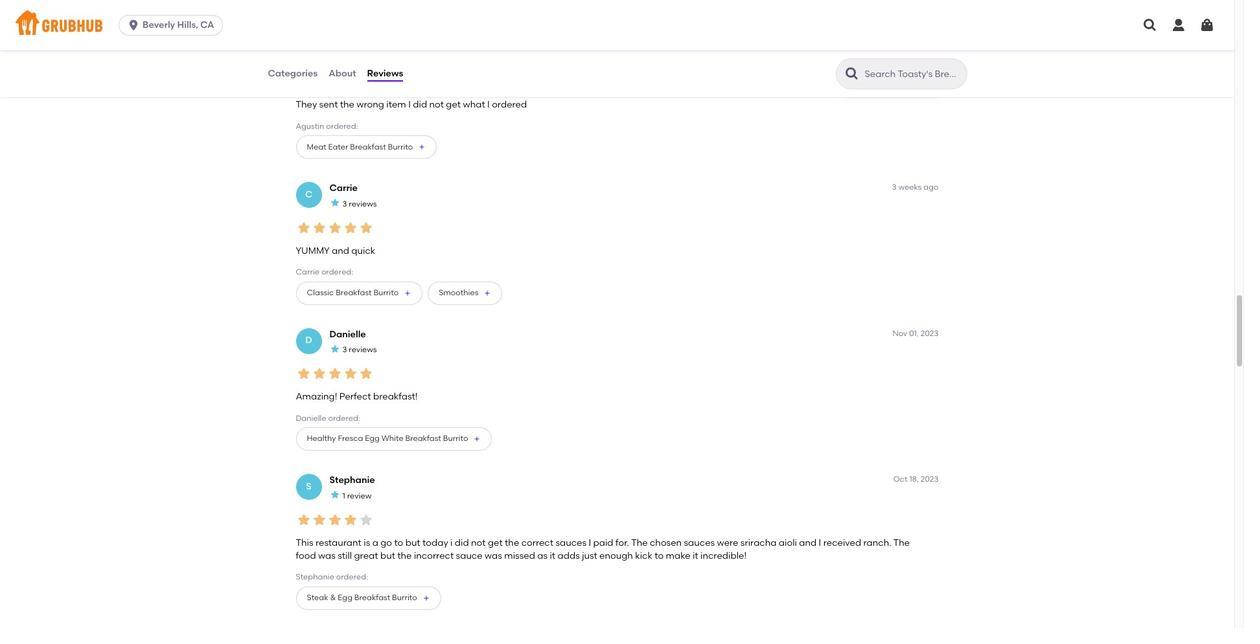 Task type: describe. For each thing, give the bounding box(es) containing it.
2 was from the left
[[485, 551, 502, 562]]

steak & egg breakfast burrito button
[[296, 587, 441, 611]]

a
[[306, 43, 312, 54]]

svg image
[[1200, 18, 1216, 33]]

0 horizontal spatial the
[[340, 99, 355, 110]]

paid
[[594, 538, 614, 549]]

item
[[387, 99, 406, 110]]

most recent option
[[842, 36, 939, 65]]

breakfast!
[[373, 392, 418, 403]]

0 vertical spatial but
[[406, 538, 421, 549]]

beverly hills, ca
[[143, 19, 214, 30]]

steak
[[307, 594, 328, 603]]

meat eater breakfast burrito button
[[296, 136, 437, 159]]

received
[[824, 538, 862, 549]]

as
[[538, 551, 548, 562]]

3 for danielle
[[343, 346, 347, 355]]

danielle for danielle
[[330, 329, 366, 340]]

1 for agustin
[[343, 53, 345, 62]]

what
[[463, 99, 485, 110]]

rated
[[888, 74, 912, 85]]

beverly hills, ca button
[[119, 15, 228, 36]]

Search Toasty's Breakfast Burritos search field
[[864, 68, 963, 80]]

about
[[329, 68, 356, 79]]

ago for yummy and quick
[[924, 183, 939, 192]]

2023 for amazing! perfect breakfast!
[[921, 329, 939, 338]]

3 reviews for danielle
[[343, 346, 377, 355]]

still
[[338, 551, 352, 562]]

healthy fresca egg white breakfast burrito button
[[296, 428, 492, 451]]

1 the from the left
[[632, 538, 648, 549]]

review for stephanie
[[347, 492, 372, 501]]

ordered: for sent
[[326, 122, 358, 131]]

stephanie ordered:
[[296, 573, 368, 583]]

perfect
[[340, 392, 371, 403]]

adds
[[558, 551, 580, 562]]

1 review for agustin
[[343, 53, 372, 62]]

enough
[[600, 551, 633, 562]]

1 was from the left
[[318, 551, 336, 562]]

burrito down quick
[[374, 289, 399, 298]]

classic breakfast burrito
[[307, 289, 399, 298]]

2 weeks ago
[[893, 37, 939, 46]]

this restaurant is a go to but today i did not get the correct sauces i paid for. the chosen sauces were sriracha aioli and i received ranch. the food was still great but the incorrect sauce was missed as it adds just enough kick to make it incredible!
[[296, 538, 910, 562]]

agustin for agustin
[[330, 37, 364, 48]]

search icon image
[[845, 66, 860, 82]]

burrito down incorrect
[[392, 594, 417, 603]]

svg image inside beverly hills, ca button
[[127, 19, 140, 32]]

make
[[666, 551, 691, 562]]

incorrect
[[414, 551, 454, 562]]

breakfast right eater
[[350, 142, 386, 151]]

classic
[[307, 289, 334, 298]]

1 horizontal spatial the
[[398, 551, 412, 562]]

oct 18, 2023
[[894, 475, 939, 484]]

1 sauces from the left
[[556, 538, 587, 549]]

ranch.
[[864, 538, 892, 549]]

a
[[373, 538, 379, 549]]

2023 for this restaurant is a go to but today i did not get the correct sauces i paid for. the chosen sauces were sriracha aioli and i received ranch. the food was still great but the incorrect sauce was missed as it adds just enough kick to make it incredible!
[[921, 475, 939, 484]]

breakfast inside button
[[406, 435, 441, 444]]

correct
[[522, 538, 554, 549]]

sauce
[[456, 551, 483, 562]]

hills,
[[177, 19, 198, 30]]

review for agustin
[[347, 53, 372, 62]]

aioli
[[779, 538, 797, 549]]

01,
[[910, 329, 919, 338]]

and inside this restaurant is a go to but today i did not get the correct sauces i paid for. the chosen sauces were sriracha aioli and i received ranch. the food was still great but the incorrect sauce was missed as it adds just enough kick to make it incredible!
[[800, 538, 817, 549]]

plus icon image for agustin
[[418, 143, 426, 151]]

burrito down item
[[388, 142, 413, 151]]

c
[[305, 189, 313, 200]]

kick
[[636, 551, 653, 562]]

is
[[364, 538, 370, 549]]

most
[[852, 44, 874, 55]]

for.
[[616, 538, 630, 549]]

2 sauces from the left
[[684, 538, 715, 549]]

nov 01, 2023
[[893, 329, 939, 338]]

today
[[423, 538, 449, 549]]

3 for carrie
[[343, 199, 347, 209]]

2 the from the left
[[894, 538, 910, 549]]

great
[[354, 551, 378, 562]]

danielle ordered:
[[296, 414, 360, 423]]

stephanie for stephanie
[[330, 475, 375, 486]]

sent
[[319, 99, 338, 110]]

1 for stephanie
[[343, 492, 345, 501]]

2 it from the left
[[693, 551, 699, 562]]

3 reviews for carrie
[[343, 199, 377, 209]]

yummy and quick
[[296, 246, 376, 257]]

ca
[[200, 19, 214, 30]]

yummy
[[296, 246, 330, 257]]

reviews for carrie
[[349, 199, 377, 209]]

18,
[[910, 475, 919, 484]]

check icon image
[[916, 44, 929, 57]]

just
[[582, 551, 598, 562]]

2
[[893, 37, 897, 46]]

i
[[451, 538, 453, 549]]

highest rated
[[852, 74, 912, 85]]

eater
[[328, 142, 348, 151]]

get inside this restaurant is a go to but today i did not get the correct sauces i paid for. the chosen sauces were sriracha aioli and i received ranch. the food was still great but the incorrect sauce was missed as it adds just enough kick to make it incredible!
[[488, 538, 503, 549]]

breakfast right classic
[[336, 289, 372, 298]]

categories button
[[267, 51, 318, 97]]

sriracha
[[741, 538, 777, 549]]

white
[[382, 435, 404, 444]]



Task type: locate. For each thing, give the bounding box(es) containing it.
0 horizontal spatial sauces
[[556, 538, 587, 549]]

weeks for yummy and quick
[[899, 183, 922, 192]]

1 vertical spatial weeks
[[899, 183, 922, 192]]

ordered: up eater
[[326, 122, 358, 131]]

oct
[[894, 475, 908, 484]]

the up kick
[[632, 538, 648, 549]]

1 vertical spatial but
[[381, 551, 395, 562]]

2 vertical spatial the
[[398, 551, 412, 562]]

plus icon image inside steak & egg breakfast burrito button
[[423, 595, 430, 603]]

amazing!
[[296, 392, 337, 403]]

0 horizontal spatial and
[[332, 246, 349, 257]]

3
[[893, 183, 897, 192], [343, 199, 347, 209], [343, 346, 347, 355]]

1 horizontal spatial it
[[693, 551, 699, 562]]

0 vertical spatial not
[[430, 99, 444, 110]]

but down go
[[381, 551, 395, 562]]

they sent the wrong item i did not get what i ordered
[[296, 99, 527, 110]]

1 vertical spatial the
[[505, 538, 520, 549]]

plus icon image inside the classic breakfast burrito button
[[404, 290, 412, 297]]

1 vertical spatial not
[[471, 538, 486, 549]]

0 horizontal spatial carrie
[[296, 268, 320, 277]]

burrito inside button
[[443, 435, 468, 444]]

3 reviews up quick
[[343, 199, 377, 209]]

1 horizontal spatial to
[[655, 551, 664, 562]]

healthy
[[307, 435, 336, 444]]

danielle down amazing!
[[296, 414, 327, 423]]

1 horizontal spatial not
[[471, 538, 486, 549]]

1 horizontal spatial was
[[485, 551, 502, 562]]

did right i
[[455, 538, 469, 549]]

i
[[409, 99, 411, 110], [488, 99, 490, 110], [589, 538, 591, 549], [819, 538, 822, 549]]

2023
[[921, 329, 939, 338], [921, 475, 939, 484]]

nov
[[893, 329, 908, 338]]

not up sauce
[[471, 538, 486, 549]]

danielle
[[330, 329, 366, 340], [296, 414, 327, 423]]

not inside this restaurant is a go to but today i did not get the correct sauces i paid for. the chosen sauces were sriracha aioli and i received ranch. the food was still great but the incorrect sauce was missed as it adds just enough kick to make it incredible!
[[471, 538, 486, 549]]

stephanie
[[330, 475, 375, 486], [296, 573, 334, 583]]

1 review up is
[[343, 492, 372, 501]]

ordered: down yummy and quick
[[322, 268, 354, 277]]

most recent
[[852, 44, 904, 55]]

plus icon image inside smoothies button
[[484, 290, 492, 297]]

0 horizontal spatial not
[[430, 99, 444, 110]]

ordered:
[[326, 122, 358, 131], [322, 268, 354, 277], [328, 414, 360, 423], [336, 573, 368, 583]]

carrie for carrie ordered:
[[296, 268, 320, 277]]

carrie for carrie
[[330, 183, 358, 194]]

0 vertical spatial the
[[340, 99, 355, 110]]

1 horizontal spatial agustin
[[330, 37, 364, 48]]

weeks for they sent the wrong item i did not get what i ordered
[[899, 37, 922, 46]]

the
[[340, 99, 355, 110], [505, 538, 520, 549], [398, 551, 412, 562]]

ago for they sent the wrong item i did not get what i ordered
[[924, 37, 939, 46]]

smoothies
[[439, 289, 479, 298]]

egg right &
[[338, 594, 353, 603]]

ordered
[[492, 99, 527, 110]]

egg for perfect
[[365, 435, 380, 444]]

reviews
[[367, 68, 403, 79]]

not left what
[[430, 99, 444, 110]]

2 1 from the top
[[343, 492, 345, 501]]

1 horizontal spatial svg image
[[1143, 18, 1159, 33]]

d
[[306, 335, 312, 346]]

egg
[[365, 435, 380, 444], [338, 594, 353, 603]]

1 vertical spatial egg
[[338, 594, 353, 603]]

burrito
[[388, 142, 413, 151], [374, 289, 399, 298], [443, 435, 468, 444], [392, 594, 417, 603]]

1 2023 from the top
[[921, 329, 939, 338]]

1 vertical spatial get
[[488, 538, 503, 549]]

1 reviews from the top
[[349, 199, 377, 209]]

plus icon image
[[418, 143, 426, 151], [404, 290, 412, 297], [484, 290, 492, 297], [474, 436, 481, 443], [423, 595, 430, 603]]

1 horizontal spatial egg
[[365, 435, 380, 444]]

2 2023 from the top
[[921, 475, 939, 484]]

1 1 from the top
[[343, 53, 345, 62]]

0 vertical spatial and
[[332, 246, 349, 257]]

meat eater breakfast burrito
[[307, 142, 413, 151]]

were
[[717, 538, 739, 549]]

3 reviews up amazing! perfect breakfast!
[[343, 346, 377, 355]]

0 vertical spatial 2023
[[921, 329, 939, 338]]

review
[[347, 53, 372, 62], [347, 492, 372, 501]]

0 vertical spatial did
[[413, 99, 427, 110]]

egg inside button
[[338, 594, 353, 603]]

i right what
[[488, 99, 490, 110]]

0 vertical spatial 3
[[893, 183, 897, 192]]

1 vertical spatial danielle
[[296, 414, 327, 423]]

danielle right d
[[330, 329, 366, 340]]

egg for restaurant
[[338, 594, 353, 603]]

wrong
[[357, 99, 384, 110]]

agustin ordered:
[[296, 122, 358, 131]]

0 horizontal spatial agustin
[[296, 122, 324, 131]]

0 vertical spatial egg
[[365, 435, 380, 444]]

0 horizontal spatial to
[[394, 538, 404, 549]]

the right sent
[[340, 99, 355, 110]]

2 review from the top
[[347, 492, 372, 501]]

breakfast right white
[[406, 435, 441, 444]]

and left quick
[[332, 246, 349, 257]]

did inside this restaurant is a go to but today i did not get the correct sauces i paid for. the chosen sauces were sriracha aioli and i received ranch. the food was still great but the incorrect sauce was missed as it adds just enough kick to make it incredible!
[[455, 538, 469, 549]]

0 vertical spatial to
[[394, 538, 404, 549]]

0 horizontal spatial but
[[381, 551, 395, 562]]

it right as
[[550, 551, 556, 562]]

1 vertical spatial 3
[[343, 199, 347, 209]]

and
[[332, 246, 349, 257], [800, 538, 817, 549]]

carrie ordered:
[[296, 268, 354, 277]]

2 horizontal spatial the
[[505, 538, 520, 549]]

1 horizontal spatial get
[[488, 538, 503, 549]]

i up just
[[589, 538, 591, 549]]

1 horizontal spatial carrie
[[330, 183, 358, 194]]

1 up the about
[[343, 53, 345, 62]]

review up is
[[347, 492, 372, 501]]

danielle for danielle ordered:
[[296, 414, 327, 423]]

was
[[318, 551, 336, 562], [485, 551, 502, 562]]

0 vertical spatial stephanie
[[330, 475, 375, 486]]

ordered: for perfect
[[328, 414, 360, 423]]

food
[[296, 551, 316, 562]]

1 review up the about
[[343, 53, 372, 62]]

2 3 reviews from the top
[[343, 346, 377, 355]]

0 horizontal spatial get
[[446, 99, 461, 110]]

ordered: up fresca
[[328, 414, 360, 423]]

1 3 reviews from the top
[[343, 199, 377, 209]]

reviews button
[[367, 51, 404, 97]]

s
[[306, 482, 312, 493]]

agustin up the about
[[330, 37, 364, 48]]

0 horizontal spatial the
[[632, 538, 648, 549]]

did right item
[[413, 99, 427, 110]]

smoothies button
[[428, 282, 503, 305]]

the
[[632, 538, 648, 549], [894, 538, 910, 549]]

healthy fresca egg white breakfast burrito
[[307, 435, 468, 444]]

star icon image
[[330, 52, 340, 62], [296, 74, 312, 90], [312, 74, 327, 90], [327, 74, 343, 90], [343, 74, 358, 90], [358, 74, 374, 90], [330, 198, 340, 208], [296, 220, 312, 236], [312, 220, 327, 236], [327, 220, 343, 236], [343, 220, 358, 236], [358, 220, 374, 236], [330, 344, 340, 355], [296, 366, 312, 382], [312, 366, 327, 382], [327, 366, 343, 382], [343, 366, 358, 382], [358, 366, 374, 382], [330, 490, 340, 501], [296, 513, 312, 528], [312, 513, 327, 528], [327, 513, 343, 528], [343, 513, 358, 528], [358, 513, 374, 528]]

plus icon image inside meat eater breakfast burrito button
[[418, 143, 426, 151]]

was down restaurant
[[318, 551, 336, 562]]

egg inside button
[[365, 435, 380, 444]]

0 vertical spatial carrie
[[330, 183, 358, 194]]

2 1 review from the top
[[343, 492, 372, 501]]

agustin for agustin ordered:
[[296, 122, 324, 131]]

0 horizontal spatial did
[[413, 99, 427, 110]]

0 vertical spatial review
[[347, 53, 372, 62]]

1 right s
[[343, 492, 345, 501]]

they
[[296, 99, 317, 110]]

highest
[[852, 74, 886, 85]]

1 1 review from the top
[[343, 53, 372, 62]]

i right item
[[409, 99, 411, 110]]

reviews for danielle
[[349, 346, 377, 355]]

quick
[[352, 246, 376, 257]]

get
[[446, 99, 461, 110], [488, 538, 503, 549]]

ordered: for restaurant
[[336, 573, 368, 583]]

reviews up quick
[[349, 199, 377, 209]]

breakfast right &
[[355, 594, 390, 603]]

0 horizontal spatial svg image
[[127, 19, 140, 32]]

sauces up the make
[[684, 538, 715, 549]]

classic breakfast burrito button
[[296, 282, 423, 305]]

carrie
[[330, 183, 358, 194], [296, 268, 320, 277]]

steak & egg breakfast burrito
[[307, 594, 417, 603]]

1 horizontal spatial and
[[800, 538, 817, 549]]

categories
[[268, 68, 318, 79]]

meat
[[307, 142, 327, 151]]

review up the about
[[347, 53, 372, 62]]

ordered: down still
[[336, 573, 368, 583]]

restaurant
[[316, 538, 362, 549]]

3 weeks ago
[[893, 183, 939, 192]]

0 vertical spatial 3 reviews
[[343, 199, 377, 209]]

0 vertical spatial 1 review
[[343, 53, 372, 62]]

1 it from the left
[[550, 551, 556, 562]]

did
[[413, 99, 427, 110], [455, 538, 469, 549]]

reviews up amazing! perfect breakfast!
[[349, 346, 377, 355]]

0 vertical spatial ago
[[924, 37, 939, 46]]

1 vertical spatial 1
[[343, 492, 345, 501]]

1 review for stephanie
[[343, 492, 372, 501]]

1 vertical spatial to
[[655, 551, 664, 562]]

chosen
[[650, 538, 682, 549]]

sauces
[[556, 538, 587, 549], [684, 538, 715, 549]]

plus icon image for stephanie
[[423, 595, 430, 603]]

get left what
[[446, 99, 461, 110]]

incredible!
[[701, 551, 747, 562]]

0 vertical spatial danielle
[[330, 329, 366, 340]]

agustin down they
[[296, 122, 324, 131]]

1 review from the top
[[347, 53, 372, 62]]

the left incorrect
[[398, 551, 412, 562]]

plus icon image for danielle
[[474, 436, 481, 443]]

weeks
[[899, 37, 922, 46], [899, 183, 922, 192]]

1 vertical spatial ago
[[924, 183, 939, 192]]

it
[[550, 551, 556, 562], [693, 551, 699, 562]]

fresca
[[338, 435, 363, 444]]

2 ago from the top
[[924, 183, 939, 192]]

recent
[[876, 44, 904, 55]]

but left today
[[406, 538, 421, 549]]

carrie right c
[[330, 183, 358, 194]]

0 vertical spatial weeks
[[899, 37, 922, 46]]

carrie down yummy
[[296, 268, 320, 277]]

2 horizontal spatial svg image
[[1172, 18, 1187, 33]]

i left "received"
[[819, 538, 822, 549]]

and right aioli
[[800, 538, 817, 549]]

to down chosen
[[655, 551, 664, 562]]

1 vertical spatial agustin
[[296, 122, 324, 131]]

about button
[[328, 51, 357, 97]]

1 horizontal spatial the
[[894, 538, 910, 549]]

go
[[381, 538, 392, 549]]

1
[[343, 53, 345, 62], [343, 492, 345, 501]]

1 weeks from the top
[[899, 37, 922, 46]]

plus icon image inside the healthy fresca egg white breakfast burrito button
[[474, 436, 481, 443]]

this
[[296, 538, 314, 549]]

1 horizontal spatial did
[[455, 538, 469, 549]]

0 horizontal spatial it
[[550, 551, 556, 562]]

missed
[[505, 551, 536, 562]]

agustin
[[330, 37, 364, 48], [296, 122, 324, 131]]

1 vertical spatial stephanie
[[296, 573, 334, 583]]

2 vertical spatial 3
[[343, 346, 347, 355]]

breakfast
[[350, 142, 386, 151], [336, 289, 372, 298], [406, 435, 441, 444], [355, 594, 390, 603]]

&
[[330, 594, 336, 603]]

the up missed
[[505, 538, 520, 549]]

1 horizontal spatial danielle
[[330, 329, 366, 340]]

0 vertical spatial agustin
[[330, 37, 364, 48]]

but
[[406, 538, 421, 549], [381, 551, 395, 562]]

egg left white
[[365, 435, 380, 444]]

ordered: for and
[[322, 268, 354, 277]]

1 vertical spatial did
[[455, 538, 469, 549]]

ago
[[924, 37, 939, 46], [924, 183, 939, 192]]

0 vertical spatial get
[[446, 99, 461, 110]]

1 vertical spatial reviews
[[349, 346, 377, 355]]

0 horizontal spatial danielle
[[296, 414, 327, 423]]

0 horizontal spatial egg
[[338, 594, 353, 603]]

2 weeks from the top
[[899, 183, 922, 192]]

1 vertical spatial 3 reviews
[[343, 346, 377, 355]]

1 vertical spatial 1 review
[[343, 492, 372, 501]]

0 vertical spatial reviews
[[349, 199, 377, 209]]

1 ago from the top
[[924, 37, 939, 46]]

get left correct
[[488, 538, 503, 549]]

stephanie for stephanie ordered:
[[296, 573, 334, 583]]

1 vertical spatial review
[[347, 492, 372, 501]]

1 vertical spatial carrie
[[296, 268, 320, 277]]

beverly
[[143, 19, 175, 30]]

0 horizontal spatial was
[[318, 551, 336, 562]]

1 vertical spatial and
[[800, 538, 817, 549]]

stephanie down fresca
[[330, 475, 375, 486]]

the right ranch.
[[894, 538, 910, 549]]

1 horizontal spatial but
[[406, 538, 421, 549]]

0 vertical spatial 1
[[343, 53, 345, 62]]

main navigation navigation
[[0, 0, 1235, 51]]

amazing! perfect breakfast!
[[296, 392, 418, 403]]

sauces up adds at the bottom
[[556, 538, 587, 549]]

2023 right 18,
[[921, 475, 939, 484]]

stephanie up steak
[[296, 573, 334, 583]]

2 reviews from the top
[[349, 346, 377, 355]]

not
[[430, 99, 444, 110], [471, 538, 486, 549]]

svg image
[[1143, 18, 1159, 33], [1172, 18, 1187, 33], [127, 19, 140, 32]]

1 vertical spatial 2023
[[921, 475, 939, 484]]

2023 right 01,
[[921, 329, 939, 338]]

it right the make
[[693, 551, 699, 562]]

1 horizontal spatial sauces
[[684, 538, 715, 549]]

was right sauce
[[485, 551, 502, 562]]

burrito right white
[[443, 435, 468, 444]]

to right go
[[394, 538, 404, 549]]



Task type: vqa. For each thing, say whether or not it's contained in the screenshot.
the right the 'sauces'
yes



